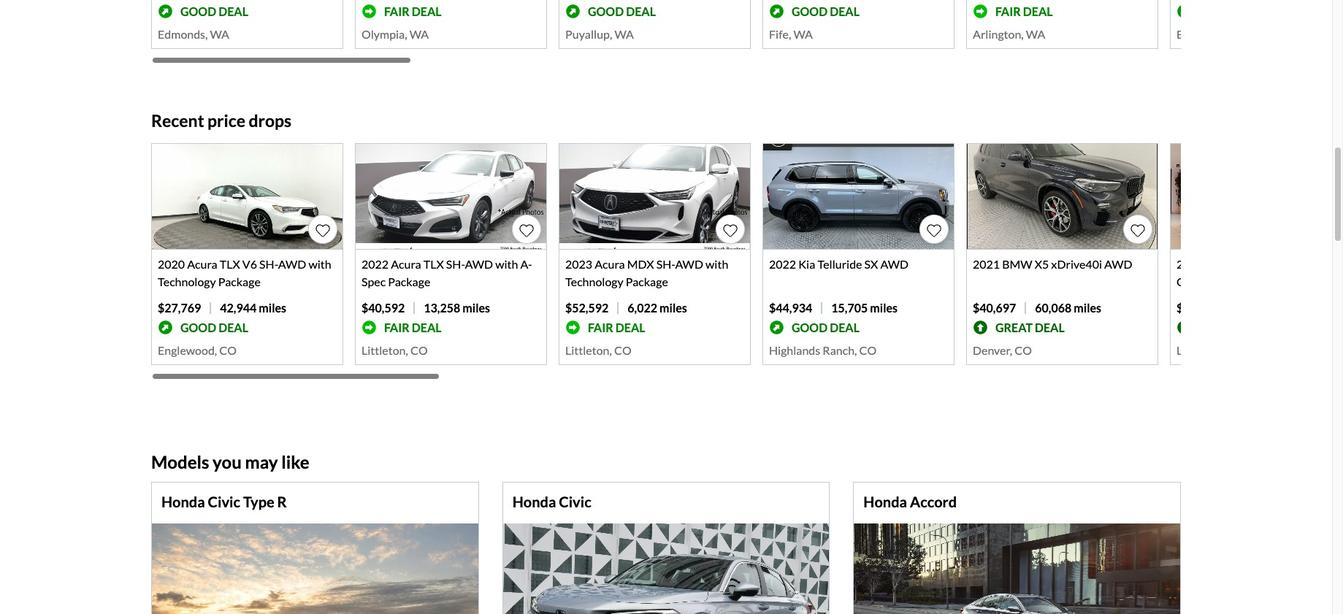 Task type: locate. For each thing, give the bounding box(es) containing it.
co right ranch,
[[859, 343, 877, 357]]

littleton,
[[362, 343, 408, 357], [565, 343, 612, 357], [1177, 343, 1223, 357]]

3 honda from the left
[[864, 493, 907, 511]]

puyallup, wa
[[565, 27, 634, 41]]

0 horizontal spatial honda
[[161, 493, 205, 511]]

fair down $52,592
[[588, 320, 613, 334]]

x5
[[1035, 257, 1049, 271]]

2 honda from the left
[[513, 493, 556, 511]]

3 littleton, from the left
[[1177, 343, 1223, 357]]

2 2021 from the left
[[1177, 257, 1204, 271]]

wa right everett,
[[1220, 27, 1239, 41]]

co down 13,258
[[410, 343, 428, 357]]

1 horizontal spatial acura
[[391, 257, 421, 271]]

honda accord link
[[864, 493, 957, 511]]

acura right 2020
[[187, 257, 217, 271]]

honda
[[161, 493, 205, 511], [513, 493, 556, 511], [864, 493, 907, 511]]

2021 for 2021 mercedes-benz glc-class glc 300 4matic coupe awd
[[1177, 257, 1204, 271]]

3 package from the left
[[626, 275, 668, 289]]

fair up the arlington, wa on the right top
[[996, 4, 1021, 18]]

3 co from the left
[[614, 343, 632, 357]]

technology
[[158, 275, 216, 289], [565, 275, 624, 289]]

wa for arlington, wa
[[1026, 27, 1045, 41]]

awd right sx
[[880, 257, 909, 271]]

1 horizontal spatial with
[[495, 257, 518, 271]]

olympia,
[[362, 27, 407, 41]]

wa for fife, wa
[[794, 27, 813, 41]]

2 horizontal spatial sh-
[[656, 257, 675, 271]]

technology down 2020
[[158, 275, 216, 289]]

good up puyallup, wa
[[588, 4, 624, 18]]

wa right 'olympia,'
[[410, 27, 429, 41]]

42,944 miles
[[220, 301, 286, 315]]

acura inside 2023 acura mdx sh-awd with technology package
[[595, 257, 625, 271]]

2 horizontal spatial honda
[[864, 493, 907, 511]]

awd for 2023 acura mdx sh-awd with technology package
[[675, 257, 703, 271]]

everett,
[[1177, 27, 1217, 41]]

package for technology
[[218, 275, 261, 289]]

2021 up glc
[[1177, 257, 1204, 271]]

tlx up 13,258
[[423, 257, 444, 271]]

sh- for 2022 acura tlx sh-awd with a- spec package
[[446, 257, 465, 271]]

2021 mercedes-benz glc-class glc 300 4matic coupe awd
[[1177, 257, 1341, 289]]

6 wa from the left
[[1220, 27, 1239, 41]]

2022 left kia
[[769, 257, 796, 271]]

tlx
[[220, 257, 240, 271], [423, 257, 444, 271]]

honda civic image
[[503, 524, 829, 614]]

$40,592
[[362, 301, 405, 315]]

with inside the "2022 acura tlx sh-awd with a- spec package"
[[495, 257, 518, 271]]

good deal up fife, wa
[[792, 4, 860, 18]]

price
[[207, 111, 245, 131]]

littleton, co down $40,592
[[362, 343, 428, 357]]

acura up $40,592
[[391, 257, 421, 271]]

everett, wa link
[[1170, 0, 1343, 49]]

arlington,
[[973, 27, 1024, 41]]

2 miles from the left
[[463, 301, 490, 315]]

package inside 2023 acura mdx sh-awd with technology package
[[626, 275, 668, 289]]

tlx inside the "2022 acura tlx sh-awd with a- spec package"
[[423, 257, 444, 271]]

6,022 miles
[[628, 301, 687, 315]]

2022 acura tlx sh-awd with a-spec package image
[[356, 144, 546, 249]]

good deal for englewood,
[[180, 320, 248, 334]]

2023
[[565, 257, 592, 271]]

acura inside the "2022 acura tlx sh-awd with a- spec package"
[[391, 257, 421, 271]]

awd inside the "2022 acura tlx sh-awd with a- spec package"
[[465, 257, 493, 271]]

0 horizontal spatial technology
[[158, 275, 216, 289]]

5 co from the left
[[1015, 343, 1032, 357]]

package inside 2020 acura tlx v6 sh-awd with technology package
[[218, 275, 261, 289]]

0 horizontal spatial with
[[309, 257, 331, 271]]

honda civic type r
[[161, 493, 287, 511]]

2021
[[973, 257, 1000, 271], [1177, 257, 1204, 271]]

3 with from the left
[[706, 257, 728, 271]]

1 horizontal spatial littleton,
[[565, 343, 612, 357]]

sh- inside 2023 acura mdx sh-awd with technology package
[[656, 257, 675, 271]]

wa
[[210, 27, 229, 41], [410, 27, 429, 41], [615, 27, 634, 41], [794, 27, 813, 41], [1026, 27, 1045, 41], [1220, 27, 1239, 41]]

3 miles from the left
[[660, 301, 687, 315]]

recent price drops
[[151, 111, 291, 131]]

sh- right mdx at the left
[[656, 257, 675, 271]]

fair
[[384, 4, 410, 18], [996, 4, 1021, 18], [384, 320, 410, 334], [588, 320, 613, 334]]

deal
[[219, 4, 248, 18], [412, 4, 442, 18], [626, 4, 656, 18], [830, 4, 860, 18], [1023, 4, 1053, 18], [219, 320, 248, 334], [412, 320, 442, 334], [616, 320, 645, 334], [830, 320, 860, 334], [1035, 320, 1065, 334]]

2 horizontal spatial package
[[626, 275, 668, 289]]

2021 for 2021 bmw x5 xdrive40i awd
[[973, 257, 1000, 271]]

bmw
[[1002, 257, 1033, 271]]

1 tlx from the left
[[220, 257, 240, 271]]

co down '4matic'
[[1226, 343, 1243, 357]]

1 littleton, from the left
[[362, 343, 408, 357]]

0 horizontal spatial tlx
[[220, 257, 240, 271]]

0 horizontal spatial littleton, co
[[362, 343, 428, 357]]

0 horizontal spatial package
[[218, 275, 261, 289]]

littleton, for $52,592
[[565, 343, 612, 357]]

littleton, co down $49,240
[[1177, 343, 1243, 357]]

package right the "spec"
[[388, 275, 430, 289]]

type
[[243, 493, 274, 511]]

co right englewood,
[[219, 343, 237, 357]]

good up englewood, co
[[180, 320, 216, 334]]

highlands
[[769, 343, 820, 357]]

may
[[245, 452, 278, 473]]

acura
[[187, 257, 217, 271], [391, 257, 421, 271], [595, 257, 625, 271]]

1 horizontal spatial technology
[[565, 275, 624, 289]]

sh- right the v6
[[259, 257, 278, 271]]

1 wa from the left
[[210, 27, 229, 41]]

1 co from the left
[[219, 343, 237, 357]]

with inside 2023 acura mdx sh-awd with technology package
[[706, 257, 728, 271]]

wa for olympia, wa
[[410, 27, 429, 41]]

2020
[[158, 257, 185, 271]]

0 horizontal spatial 2022
[[362, 257, 389, 271]]

wa right edmonds,
[[210, 27, 229, 41]]

fife, wa
[[769, 27, 813, 41]]

englewood, co
[[158, 343, 237, 357]]

good up edmonds, wa
[[180, 4, 216, 18]]

sh- inside the "2022 acura tlx sh-awd with a- spec package"
[[446, 257, 465, 271]]

package inside the "2022 acura tlx sh-awd with a- spec package"
[[388, 275, 430, 289]]

1 horizontal spatial tlx
[[423, 257, 444, 271]]

$40,697
[[973, 301, 1016, 315]]

2 littleton, from the left
[[565, 343, 612, 357]]

0 horizontal spatial 2021
[[973, 257, 1000, 271]]

miles
[[259, 301, 286, 315], [463, 301, 490, 315], [660, 301, 687, 315], [870, 301, 898, 315], [1074, 301, 1102, 315]]

2022 inside the "2022 acura tlx sh-awd with a- spec package"
[[362, 257, 389, 271]]

3 acura from the left
[[595, 257, 625, 271]]

1 with from the left
[[309, 257, 331, 271]]

0 horizontal spatial acura
[[187, 257, 217, 271]]

miles for 60,068 miles
[[1074, 301, 1102, 315]]

1 technology from the left
[[158, 275, 216, 289]]

good deal for highlands
[[792, 320, 860, 334]]

2 sh- from the left
[[446, 257, 465, 271]]

1 horizontal spatial package
[[388, 275, 430, 289]]

4 miles from the left
[[870, 301, 898, 315]]

2 littleton, co from the left
[[565, 343, 632, 357]]

littleton, for $40,592
[[362, 343, 408, 357]]

miles for 6,022 miles
[[660, 301, 687, 315]]

good for fife,
[[792, 4, 828, 18]]

mercedes-
[[1206, 257, 1261, 271]]

miles right 60,068 on the right
[[1074, 301, 1102, 315]]

great
[[996, 320, 1033, 334]]

package
[[218, 275, 261, 289], [388, 275, 430, 289], [626, 275, 668, 289]]

good deal up puyallup, wa
[[588, 4, 656, 18]]

1 2022 from the left
[[362, 257, 389, 271]]

fair deal up the arlington, wa on the right top
[[996, 4, 1053, 18]]

olympia, wa
[[362, 27, 429, 41]]

1 horizontal spatial civic
[[559, 493, 591, 511]]

edmonds,
[[158, 27, 208, 41]]

honda for honda accord
[[864, 493, 907, 511]]

fair deal
[[384, 4, 442, 18], [996, 4, 1053, 18], [384, 320, 442, 334], [588, 320, 645, 334]]

2022 kia telluride sx awd
[[769, 257, 909, 271]]

denver, co
[[973, 343, 1032, 357]]

1 civic from the left
[[208, 493, 240, 511]]

2 horizontal spatial littleton, co
[[1177, 343, 1243, 357]]

co for $52,592
[[614, 343, 632, 357]]

wa right fife,
[[794, 27, 813, 41]]

co for $27,769
[[219, 343, 237, 357]]

$52,592
[[565, 301, 609, 315]]

honda civic type r link
[[161, 493, 287, 511]]

tlx inside 2020 acura tlx v6 sh-awd with technology package
[[220, 257, 240, 271]]

2 co from the left
[[410, 343, 428, 357]]

tlx left the v6
[[220, 257, 240, 271]]

1 miles from the left
[[259, 301, 286, 315]]

2 package from the left
[[388, 275, 430, 289]]

miles for 13,258 miles
[[463, 301, 490, 315]]

awd inside 2020 acura tlx v6 sh-awd with technology package
[[278, 257, 306, 271]]

awd right mdx at the left
[[675, 257, 703, 271]]

acura left mdx at the left
[[595, 257, 625, 271]]

3 wa from the left
[[615, 27, 634, 41]]

awd down class
[[1305, 275, 1333, 289]]

littleton, down $49,240
[[1177, 343, 1223, 357]]

civic
[[208, 493, 240, 511], [559, 493, 591, 511]]

2022 for 2022 kia telluride sx awd
[[769, 257, 796, 271]]

awd right xdrive40i
[[1104, 257, 1133, 271]]

awd left a-
[[465, 257, 493, 271]]

1 2021 from the left
[[973, 257, 1000, 271]]

4 co from the left
[[859, 343, 877, 357]]

technology down 2023
[[565, 275, 624, 289]]

2021 inside 2021 mercedes-benz glc-class glc 300 4matic coupe awd
[[1177, 257, 1204, 271]]

1 horizontal spatial sh-
[[446, 257, 465, 271]]

2 tlx from the left
[[423, 257, 444, 271]]

good deal
[[180, 4, 248, 18], [588, 4, 656, 18], [792, 4, 860, 18], [180, 320, 248, 334], [792, 320, 860, 334]]

15,705
[[831, 301, 868, 315]]

mdx
[[627, 257, 654, 271]]

co down great deal
[[1015, 343, 1032, 357]]

2022
[[362, 257, 389, 271], [769, 257, 796, 271]]

co down 6,022
[[614, 343, 632, 357]]

package down mdx at the left
[[626, 275, 668, 289]]

3 littleton, co from the left
[[1177, 343, 1243, 357]]

sx
[[865, 257, 878, 271]]

co
[[219, 343, 237, 357], [410, 343, 428, 357], [614, 343, 632, 357], [859, 343, 877, 357], [1015, 343, 1032, 357], [1226, 343, 1243, 357]]

good up highlands ranch, co
[[792, 320, 828, 334]]

awd for 2022 acura tlx sh-awd with a- spec package
[[465, 257, 493, 271]]

1 horizontal spatial honda
[[513, 493, 556, 511]]

wa for puyallup, wa
[[615, 27, 634, 41]]

5 wa from the left
[[1026, 27, 1045, 41]]

2 with from the left
[[495, 257, 518, 271]]

awd right the v6
[[278, 257, 306, 271]]

1 horizontal spatial littleton, co
[[565, 343, 632, 357]]

wa right puyallup,
[[615, 27, 634, 41]]

good deal up edmonds, wa
[[180, 4, 248, 18]]

good up fife, wa
[[792, 4, 828, 18]]

42,944
[[220, 301, 257, 315]]

littleton, down $52,592
[[565, 343, 612, 357]]

miles right 15,705
[[870, 301, 898, 315]]

good deal up highlands ranch, co
[[792, 320, 860, 334]]

4 wa from the left
[[794, 27, 813, 41]]

1 honda from the left
[[161, 493, 205, 511]]

wa right arlington,
[[1026, 27, 1045, 41]]

good deal up englewood, co
[[180, 320, 248, 334]]

2 acura from the left
[[391, 257, 421, 271]]

package down the v6
[[218, 275, 261, 289]]

littleton, co down $52,592
[[565, 343, 632, 357]]

5 miles from the left
[[1074, 301, 1102, 315]]

60,068
[[1035, 301, 1072, 315]]

miles right 42,944
[[259, 301, 286, 315]]

with
[[309, 257, 331, 271], [495, 257, 518, 271], [706, 257, 728, 271]]

3 sh- from the left
[[656, 257, 675, 271]]

1 horizontal spatial 2021
[[1177, 257, 1204, 271]]

miles right 13,258
[[463, 301, 490, 315]]

sh- up 13,258 miles
[[446, 257, 465, 271]]

you
[[213, 452, 242, 473]]

r
[[277, 493, 287, 511]]

1 littleton, co from the left
[[362, 343, 428, 357]]

2 horizontal spatial with
[[706, 257, 728, 271]]

littleton, down $40,592
[[362, 343, 408, 357]]

sh-
[[259, 257, 278, 271], [446, 257, 465, 271], [656, 257, 675, 271]]

edmonds, wa
[[158, 27, 229, 41]]

littleton, co for $40,592
[[362, 343, 428, 357]]

1 horizontal spatial 2022
[[769, 257, 796, 271]]

good deal for fife,
[[792, 4, 860, 18]]

acura inside 2020 acura tlx v6 sh-awd with technology package
[[187, 257, 217, 271]]

6 co from the left
[[1226, 343, 1243, 357]]

2 horizontal spatial littleton,
[[1177, 343, 1223, 357]]

honda civic type r image
[[152, 524, 478, 614]]

sh- inside 2020 acura tlx v6 sh-awd with technology package
[[259, 257, 278, 271]]

awd
[[278, 257, 306, 271], [465, 257, 493, 271], [675, 257, 703, 271], [880, 257, 909, 271], [1104, 257, 1133, 271], [1305, 275, 1333, 289]]

2021 left bmw
[[973, 257, 1000, 271]]

glc-
[[1289, 257, 1314, 271]]

2 civic from the left
[[559, 493, 591, 511]]

$44,934
[[769, 301, 812, 315]]

0 horizontal spatial littleton,
[[362, 343, 408, 357]]

2 2022 from the left
[[769, 257, 796, 271]]

2 technology from the left
[[565, 275, 624, 289]]

englewood,
[[158, 343, 217, 357]]

1 acura from the left
[[187, 257, 217, 271]]

0 horizontal spatial sh-
[[259, 257, 278, 271]]

littleton, co
[[362, 343, 428, 357], [565, 343, 632, 357], [1177, 343, 1243, 357]]

co for $40,592
[[410, 343, 428, 357]]

1 package from the left
[[218, 275, 261, 289]]

fair down $40,592
[[384, 320, 410, 334]]

0 horizontal spatial civic
[[208, 493, 240, 511]]

2022 up the "spec"
[[362, 257, 389, 271]]

2022 acura tlx sh-awd with a- spec package
[[362, 257, 532, 289]]

2 horizontal spatial acura
[[595, 257, 625, 271]]

good
[[180, 4, 216, 18], [588, 4, 624, 18], [792, 4, 828, 18], [180, 320, 216, 334], [792, 320, 828, 334]]

glc
[[1177, 275, 1199, 289]]

acura for 2020
[[187, 257, 217, 271]]

2 wa from the left
[[410, 27, 429, 41]]

60,068 miles
[[1035, 301, 1102, 315]]

awd inside 2023 acura mdx sh-awd with technology package
[[675, 257, 703, 271]]

miles right 6,022
[[660, 301, 687, 315]]

1 sh- from the left
[[259, 257, 278, 271]]

denver,
[[973, 343, 1013, 357]]

kia
[[799, 257, 815, 271]]

with for 2023
[[706, 257, 728, 271]]

$27,769
[[158, 301, 201, 315]]



Task type: vqa. For each thing, say whether or not it's contained in the screenshot.


Task type: describe. For each thing, give the bounding box(es) containing it.
fair deal down 13,258
[[384, 320, 442, 334]]

benz
[[1261, 257, 1287, 271]]

awd for 2021 bmw x5 xdrive40i awd
[[1104, 257, 1133, 271]]

co for $40,697
[[1015, 343, 1032, 357]]

fair up olympia, wa
[[384, 4, 410, 18]]

honda civic link
[[513, 493, 591, 511]]

2022 kia telluride sx awd image
[[763, 144, 954, 249]]

awd for 2022 kia telluride sx awd
[[880, 257, 909, 271]]

accord
[[910, 493, 957, 511]]

2020 acura tlx v6 sh-awd with technology package
[[158, 257, 331, 289]]

miles for 42,944 miles
[[259, 301, 286, 315]]

2023 acura mdx sh-awd with technology package
[[565, 257, 728, 289]]

models you may like
[[151, 452, 309, 473]]

honda civic
[[513, 493, 591, 511]]

class
[[1314, 257, 1341, 271]]

fair deal up olympia, wa
[[384, 4, 442, 18]]

package for spec
[[388, 275, 430, 289]]

littleton, co for $52,592
[[565, 343, 632, 357]]

15,705 miles
[[831, 301, 898, 315]]

13,258
[[424, 301, 460, 315]]

2021 bmw x5 xdrive40i awd image
[[967, 144, 1158, 249]]

great deal
[[996, 320, 1065, 334]]

tlx for v6
[[220, 257, 240, 271]]

2023 acura mdx sh-awd with technology package image
[[560, 144, 750, 249]]

$49,240
[[1177, 301, 1220, 315]]

2021 bmw x5 xdrive40i awd
[[973, 257, 1133, 271]]

arlington, wa
[[973, 27, 1045, 41]]

wa for edmonds, wa
[[210, 27, 229, 41]]

wa for everett, wa
[[1220, 27, 1239, 41]]

4matic
[[1224, 275, 1267, 289]]

v6
[[242, 257, 257, 271]]

good for englewood,
[[180, 320, 216, 334]]

everett, wa
[[1177, 27, 1239, 41]]

civic for honda civic type r
[[208, 493, 240, 511]]

good for edmonds,
[[180, 4, 216, 18]]

highlands ranch, co
[[769, 343, 877, 357]]

good deal for edmonds,
[[180, 4, 248, 18]]

drops
[[249, 111, 291, 131]]

ranch,
[[823, 343, 857, 357]]

2022 for 2022 acura tlx sh-awd with a- spec package
[[362, 257, 389, 271]]

technology inside 2023 acura mdx sh-awd with technology package
[[565, 275, 624, 289]]

sh- for 2023 acura mdx sh-awd with technology package
[[656, 257, 675, 271]]

spec
[[362, 275, 386, 289]]

with for 2022
[[495, 257, 518, 271]]

honda for honda civic type r
[[161, 493, 205, 511]]

2020 acura tlx v6 sh-awd with technology package image
[[152, 144, 343, 249]]

6,022
[[628, 301, 657, 315]]

tlx for sh-
[[423, 257, 444, 271]]

300
[[1201, 275, 1221, 289]]

coupe
[[1269, 275, 1303, 289]]

honda for honda civic
[[513, 493, 556, 511]]

acura for 2023
[[595, 257, 625, 271]]

recent
[[151, 111, 204, 131]]

honda accord
[[864, 493, 957, 511]]

puyallup,
[[565, 27, 612, 41]]

models
[[151, 452, 209, 473]]

technology inside 2020 acura tlx v6 sh-awd with technology package
[[158, 275, 216, 289]]

like
[[281, 452, 309, 473]]

telluride
[[818, 257, 862, 271]]

xdrive40i
[[1051, 257, 1102, 271]]

with inside 2020 acura tlx v6 sh-awd with technology package
[[309, 257, 331, 271]]

civic for honda civic
[[559, 493, 591, 511]]

honda accord image
[[854, 524, 1180, 614]]

awd inside 2021 mercedes-benz glc-class glc 300 4matic coupe awd
[[1305, 275, 1333, 289]]

2021 mercedes-benz glc-class glc 300 4matic coupe awd image
[[1171, 144, 1343, 249]]

good for highlands
[[792, 320, 828, 334]]

fair deal down 6,022
[[588, 320, 645, 334]]

good deal for puyallup,
[[588, 4, 656, 18]]

miles for 15,705 miles
[[870, 301, 898, 315]]

13,258 miles
[[424, 301, 490, 315]]

fife,
[[769, 27, 791, 41]]

a-
[[520, 257, 532, 271]]

good for puyallup,
[[588, 4, 624, 18]]

acura for 2022
[[391, 257, 421, 271]]



